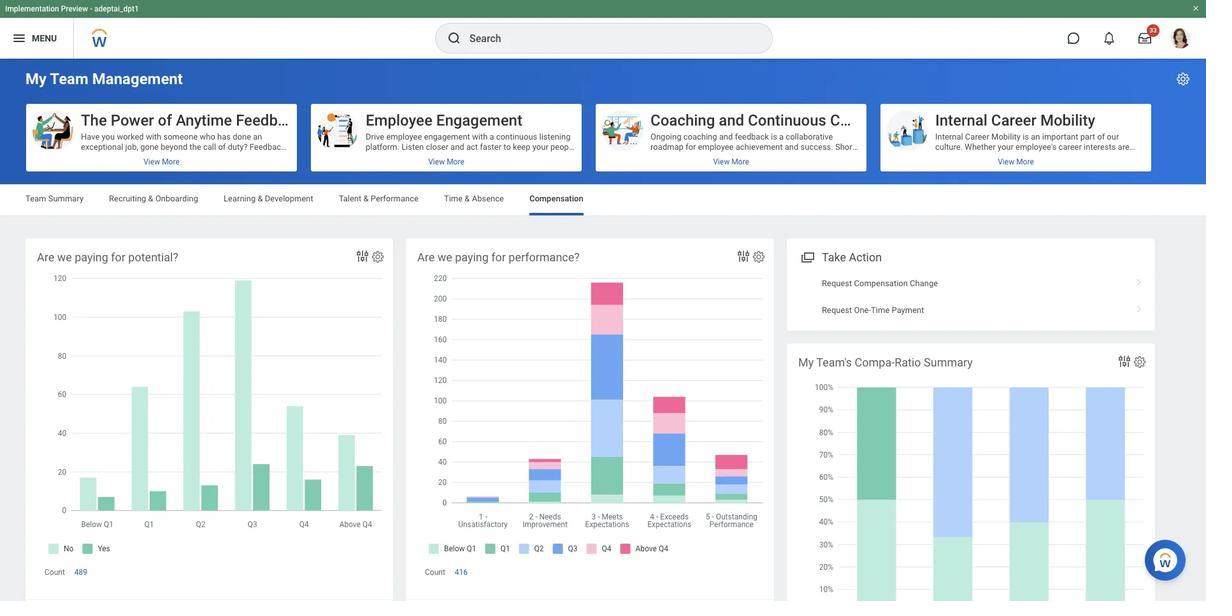 Task type: locate. For each thing, give the bounding box(es) containing it.
count left 489
[[45, 568, 65, 577]]

are we paying for potential? element
[[25, 238, 393, 601]]

1 horizontal spatial are
[[418, 251, 435, 264]]

2 & from the left
[[258, 194, 263, 203]]

time
[[444, 194, 463, 203], [871, 305, 890, 315]]

are we paying for performance? element
[[406, 238, 774, 601]]

count inside "are we paying for performance?" element
[[425, 568, 445, 577]]

profile logan mcneil image
[[1171, 28, 1191, 51]]

1 horizontal spatial summary
[[924, 356, 973, 369]]

for
[[111, 251, 126, 264], [492, 251, 506, 264]]

justify image
[[11, 31, 27, 46]]

0 vertical spatial summary
[[48, 194, 84, 203]]

continuous
[[748, 112, 827, 129]]

tab list containing team summary
[[13, 185, 1194, 215]]

anytime
[[176, 112, 232, 129]]

0 horizontal spatial summary
[[48, 194, 84, 203]]

potential?
[[128, 251, 178, 264]]

configure are we paying for potential? image
[[371, 250, 385, 264]]

0 horizontal spatial configure and view chart data image
[[736, 249, 752, 264]]

& left absence
[[465, 194, 470, 203]]

1 vertical spatial my
[[799, 356, 814, 369]]

coaching and continuous conversations
[[651, 112, 929, 129]]

& for time
[[465, 194, 470, 203]]

close environment banner image
[[1193, 4, 1200, 12]]

onboarding
[[155, 194, 198, 203]]

time inside list
[[871, 305, 890, 315]]

performance?
[[509, 251, 580, 264]]

for left potential?
[[111, 251, 126, 264]]

416 button
[[455, 567, 470, 578]]

489 button
[[74, 567, 89, 578]]

2 paying from the left
[[455, 251, 489, 264]]

coaching and continuous conversations button
[[596, 104, 929, 171]]

team
[[50, 70, 88, 88], [25, 194, 46, 203]]

33 button
[[1131, 24, 1160, 52]]

notifications large image
[[1103, 32, 1116, 45]]

engagement
[[437, 112, 523, 129]]

recruiting
[[109, 194, 146, 203]]

0 horizontal spatial paying
[[75, 251, 108, 264]]

time inside tab list
[[444, 194, 463, 203]]

tab list
[[13, 185, 1194, 215]]

we
[[57, 251, 72, 264], [438, 251, 452, 264]]

menu button
[[0, 18, 73, 59]]

are for are we paying for potential?
[[37, 251, 54, 264]]

0 horizontal spatial compensation
[[530, 194, 584, 203]]

employee engagement button
[[311, 104, 582, 171]]

0 horizontal spatial for
[[111, 251, 126, 264]]

development
[[265, 194, 313, 203]]

compensation
[[530, 194, 584, 203], [854, 279, 908, 288]]

configure and view chart data image
[[355, 249, 370, 264]]

1 horizontal spatial for
[[492, 251, 506, 264]]

search image
[[447, 31, 462, 46]]

configure are we paying for performance? image
[[752, 250, 766, 264]]

1 vertical spatial request
[[822, 305, 852, 315]]

we inside are we paying for potential? element
[[57, 251, 72, 264]]

time left absence
[[444, 194, 463, 203]]

paying
[[75, 251, 108, 264], [455, 251, 489, 264]]

0 horizontal spatial count
[[45, 568, 65, 577]]

my down menu dropdown button
[[25, 70, 47, 88]]

take action
[[822, 251, 882, 264]]

& right learning
[[258, 194, 263, 203]]

request down take at the right top
[[822, 279, 852, 288]]

action
[[849, 251, 882, 264]]

1 paying from the left
[[75, 251, 108, 264]]

internal career mobility
[[936, 112, 1096, 129]]

compensation up performance?
[[530, 194, 584, 203]]

configure and view chart data image inside "are we paying for performance?" element
[[736, 249, 752, 264]]

33
[[1150, 27, 1157, 34]]

configure and view chart data image inside my team's compa-ratio summary element
[[1117, 354, 1133, 369]]

1 are from the left
[[37, 251, 54, 264]]

request for request one-time payment
[[822, 305, 852, 315]]

2 are from the left
[[418, 251, 435, 264]]

0 vertical spatial compensation
[[530, 194, 584, 203]]

1 vertical spatial team
[[25, 194, 46, 203]]

the power of anytime feedback button
[[26, 104, 302, 171]]

1 horizontal spatial my
[[799, 356, 814, 369]]

count left "416" on the bottom left
[[425, 568, 445, 577]]

we inside "are we paying for performance?" element
[[438, 251, 452, 264]]

1 horizontal spatial team
[[50, 70, 88, 88]]

employee engagement
[[366, 112, 523, 129]]

conversations
[[831, 112, 929, 129]]

0 vertical spatial team
[[50, 70, 88, 88]]

0 horizontal spatial team
[[25, 194, 46, 203]]

summary
[[48, 194, 84, 203], [924, 356, 973, 369]]

summary right ratio
[[924, 356, 973, 369]]

time down the request compensation change
[[871, 305, 890, 315]]

489
[[74, 568, 87, 577]]

list containing request compensation change
[[787, 270, 1156, 323]]

compensation inside tab list
[[530, 194, 584, 203]]

career
[[992, 112, 1037, 129]]

payment
[[892, 305, 925, 315]]

tab list inside main content
[[13, 185, 1194, 215]]

my
[[25, 70, 47, 88], [799, 356, 814, 369]]

1 we from the left
[[57, 251, 72, 264]]

1 horizontal spatial configure and view chart data image
[[1117, 354, 1133, 369]]

request one-time payment
[[822, 305, 925, 315]]

1 horizontal spatial time
[[871, 305, 890, 315]]

1 for from the left
[[111, 251, 126, 264]]

list
[[787, 270, 1156, 323]]

summary inside tab list
[[48, 194, 84, 203]]

1 vertical spatial compensation
[[854, 279, 908, 288]]

3 & from the left
[[364, 194, 369, 203]]

2 count from the left
[[425, 568, 445, 577]]

0 horizontal spatial my
[[25, 70, 47, 88]]

learning
[[224, 194, 256, 203]]

configure and view chart data image for are we paying for performance?
[[736, 249, 752, 264]]

1 horizontal spatial we
[[438, 251, 452, 264]]

request for request compensation change
[[822, 279, 852, 288]]

1 vertical spatial time
[[871, 305, 890, 315]]

performance
[[371, 194, 419, 203]]

for left performance?
[[492, 251, 506, 264]]

0 vertical spatial my
[[25, 70, 47, 88]]

count inside are we paying for potential? element
[[45, 568, 65, 577]]

count
[[45, 568, 65, 577], [425, 568, 445, 577]]

paying left potential?
[[75, 251, 108, 264]]

2 for from the left
[[492, 251, 506, 264]]

compensation inside request compensation change link
[[854, 279, 908, 288]]

configure and view chart data image left configure my team's compa-ratio summary icon
[[1117, 354, 1133, 369]]

configure and view chart data image left configure are we paying for performance? icon
[[736, 249, 752, 264]]

my left team's
[[799, 356, 814, 369]]

configure and view chart data image
[[736, 249, 752, 264], [1117, 354, 1133, 369]]

implementation preview -   adeptai_dpt1
[[5, 4, 139, 13]]

&
[[148, 194, 153, 203], [258, 194, 263, 203], [364, 194, 369, 203], [465, 194, 470, 203]]

talent
[[339, 194, 362, 203]]

feedback
[[236, 112, 302, 129]]

2 request from the top
[[822, 305, 852, 315]]

416
[[455, 568, 468, 577]]

2 we from the left
[[438, 251, 452, 264]]

the
[[81, 112, 107, 129]]

team's
[[817, 356, 852, 369]]

Search Workday  search field
[[470, 24, 746, 52]]

are we paying for performance?
[[418, 251, 580, 264]]

0 horizontal spatial we
[[57, 251, 72, 264]]

0 vertical spatial configure and view chart data image
[[736, 249, 752, 264]]

change
[[910, 279, 938, 288]]

compa-
[[855, 356, 895, 369]]

0 horizontal spatial are
[[37, 251, 54, 264]]

paying for performance?
[[455, 251, 489, 264]]

are down the team summary
[[37, 251, 54, 264]]

& right 'recruiting'
[[148, 194, 153, 203]]

coaching
[[651, 112, 715, 129]]

& right talent
[[364, 194, 369, 203]]

request left one-
[[822, 305, 852, 315]]

1 request from the top
[[822, 279, 852, 288]]

1 vertical spatial configure and view chart data image
[[1117, 354, 1133, 369]]

implementation
[[5, 4, 59, 13]]

0 horizontal spatial time
[[444, 194, 463, 203]]

are
[[37, 251, 54, 264], [418, 251, 435, 264]]

main content
[[0, 59, 1207, 601]]

1 count from the left
[[45, 568, 65, 577]]

paying down time & absence
[[455, 251, 489, 264]]

1 horizontal spatial paying
[[455, 251, 489, 264]]

summary left 'recruiting'
[[48, 194, 84, 203]]

compensation up request one-time payment
[[854, 279, 908, 288]]

0 vertical spatial request
[[822, 279, 852, 288]]

configure and view chart data image for my team's compa-ratio summary
[[1117, 354, 1133, 369]]

& for learning
[[258, 194, 263, 203]]

power
[[111, 112, 154, 129]]

1 & from the left
[[148, 194, 153, 203]]

1 horizontal spatial count
[[425, 568, 445, 577]]

paying for potential?
[[75, 251, 108, 264]]

request
[[822, 279, 852, 288], [822, 305, 852, 315]]

4 & from the left
[[465, 194, 470, 203]]

recruiting & onboarding
[[109, 194, 198, 203]]

0 vertical spatial time
[[444, 194, 463, 203]]

1 horizontal spatial compensation
[[854, 279, 908, 288]]

are right configure are we paying for potential? image on the left of page
[[418, 251, 435, 264]]



Task type: describe. For each thing, give the bounding box(es) containing it.
we for are we paying for potential?
[[57, 251, 72, 264]]

ratio
[[895, 356, 921, 369]]

& for recruiting
[[148, 194, 153, 203]]

preview
[[61, 4, 88, 13]]

request compensation change link
[[787, 270, 1156, 297]]

for for performance?
[[492, 251, 506, 264]]

menu banner
[[0, 0, 1207, 59]]

my team management
[[25, 70, 183, 88]]

chevron right image
[[1131, 274, 1148, 287]]

are we paying for potential?
[[37, 251, 178, 264]]

team inside tab list
[[25, 194, 46, 203]]

request one-time payment link
[[787, 297, 1156, 323]]

count for are we paying for potential?
[[45, 568, 65, 577]]

inbox large image
[[1139, 32, 1152, 45]]

internal career mobility button
[[881, 104, 1152, 171]]

menu
[[32, 33, 57, 43]]

are for are we paying for performance?
[[418, 251, 435, 264]]

the power of anytime feedback
[[81, 112, 302, 129]]

list inside main content
[[787, 270, 1156, 323]]

1 vertical spatial summary
[[924, 356, 973, 369]]

we for are we paying for performance?
[[438, 251, 452, 264]]

configure this page image
[[1176, 71, 1191, 87]]

my for my team's compa-ratio summary
[[799, 356, 814, 369]]

adeptai_dpt1
[[94, 4, 139, 13]]

learning & development
[[224, 194, 313, 203]]

take
[[822, 251, 847, 264]]

of
[[158, 112, 172, 129]]

team summary
[[25, 194, 84, 203]]

management
[[92, 70, 183, 88]]

employee
[[366, 112, 433, 129]]

and
[[719, 112, 745, 129]]

my for my team management
[[25, 70, 47, 88]]

my team's compa-ratio summary element
[[787, 344, 1156, 601]]

request compensation change
[[822, 279, 938, 288]]

one-
[[854, 305, 871, 315]]

internal
[[936, 112, 988, 129]]

configure my team's compa-ratio summary image
[[1133, 355, 1147, 369]]

-
[[90, 4, 92, 13]]

mobility
[[1041, 112, 1096, 129]]

my team's compa-ratio summary
[[799, 356, 973, 369]]

main content containing my team management
[[0, 59, 1207, 601]]

for for potential?
[[111, 251, 126, 264]]

& for talent
[[364, 194, 369, 203]]

talent & performance
[[339, 194, 419, 203]]

time & absence
[[444, 194, 504, 203]]

menu group image
[[799, 248, 816, 265]]

chevron right image
[[1131, 301, 1148, 313]]

absence
[[472, 194, 504, 203]]

count for are we paying for performance?
[[425, 568, 445, 577]]



Task type: vqa. For each thing, say whether or not it's contained in the screenshot.
tooltip
no



